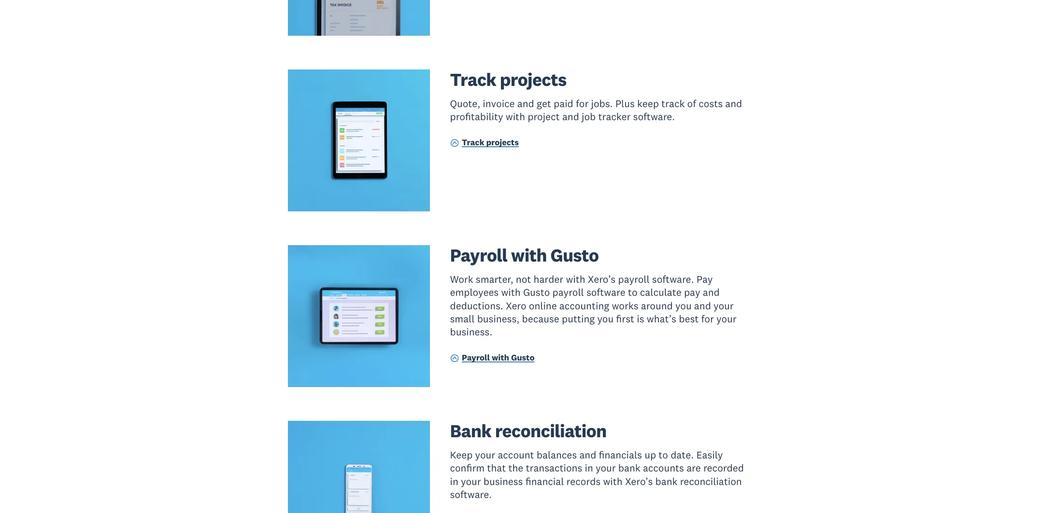 Task type: describe. For each thing, give the bounding box(es) containing it.
for inside work smarter, not harder with xero's payroll software. pay employees with gusto payroll software to calculate pay and deductions. xero online accounting works around you and your small business, because putting you first is what's best for your business.
[[701, 313, 714, 326]]

0 vertical spatial track
[[450, 68, 496, 91]]

with right harder
[[566, 273, 585, 286]]

gusto inside work smarter, not harder with xero's payroll software. pay employees with gusto payroll software to calculate pay and deductions. xero online accounting works around you and your small business, because putting you first is what's best for your business.
[[523, 286, 550, 299]]

gusto inside button
[[511, 353, 535, 363]]

0 horizontal spatial bank
[[618, 462, 641, 475]]

software. inside quote, invoice and get paid for jobs. plus keep track of costs and profitability with project and job tracker software.
[[633, 110, 675, 123]]

costs
[[699, 97, 723, 110]]

pay
[[684, 286, 700, 299]]

calculate
[[640, 286, 682, 299]]

harder
[[534, 273, 563, 286]]

confirm
[[450, 462, 485, 475]]

track inside button
[[462, 137, 484, 148]]

accounting
[[559, 299, 609, 312]]

software
[[587, 286, 626, 299]]

plus
[[615, 97, 635, 110]]

track projects button
[[450, 137, 519, 150]]

work smarter, not harder with xero's payroll software. pay employees with gusto payroll software to calculate pay and deductions. xero online accounting works around you and your small business, because putting you first is what's best for your business.
[[450, 273, 737, 339]]

0 vertical spatial projects
[[500, 68, 567, 91]]

accounts
[[643, 462, 684, 475]]

the
[[509, 462, 523, 475]]

transactions
[[526, 462, 582, 475]]

payroll inside button
[[462, 353, 490, 363]]

keep
[[450, 449, 473, 462]]

track
[[661, 97, 685, 110]]

because
[[522, 313, 559, 326]]

records
[[567, 475, 601, 488]]

0 vertical spatial track projects
[[450, 68, 567, 91]]

payroll with gusto button
[[450, 353, 535, 366]]

get
[[537, 97, 551, 110]]

balances
[[537, 449, 577, 462]]

financials
[[599, 449, 642, 462]]

software. inside work smarter, not harder with xero's payroll software. pay employees with gusto payroll software to calculate pay and deductions. xero online accounting works around you and your small business, because putting you first is what's best for your business.
[[652, 273, 694, 286]]

xero's inside work smarter, not harder with xero's payroll software. pay employees with gusto payroll software to calculate pay and deductions. xero online accounting works around you and your small business, because putting you first is what's best for your business.
[[588, 273, 616, 286]]

with inside button
[[492, 353, 509, 363]]

of
[[687, 97, 696, 110]]

recorded
[[703, 462, 744, 475]]

payroll with gusto inside button
[[462, 353, 535, 363]]

for inside quote, invoice and get paid for jobs. plus keep track of costs and profitability with project and job tracker software.
[[576, 97, 589, 110]]

easily
[[696, 449, 723, 462]]

business
[[484, 475, 523, 488]]

account
[[498, 449, 534, 462]]

up
[[645, 449, 656, 462]]

bank
[[450, 420, 491, 443]]

with inside keep your account balances and financials up to date. easily confirm that the transactions in your bank accounts are recorded in your business financial records with xero's bank reconciliation software.
[[603, 475, 623, 488]]

0 horizontal spatial reconciliation
[[495, 420, 607, 443]]

quote, invoice and get paid for jobs. plus keep track of costs and profitability with project and job tracker software.
[[450, 97, 742, 123]]

to inside work smarter, not harder with xero's payroll software. pay employees with gusto payroll software to calculate pay and deductions. xero online accounting works around you and your small business, because putting you first is what's best for your business.
[[628, 286, 638, 299]]

job
[[582, 110, 596, 123]]

pay
[[697, 273, 713, 286]]

bank reconciliation
[[450, 420, 607, 443]]

track projects inside button
[[462, 137, 519, 148]]

1 horizontal spatial in
[[585, 462, 593, 475]]

tracker
[[598, 110, 631, 123]]

work
[[450, 273, 473, 286]]

1 horizontal spatial bank
[[655, 475, 678, 488]]



Task type: locate. For each thing, give the bounding box(es) containing it.
track projects up invoice
[[450, 68, 567, 91]]

0 horizontal spatial you
[[597, 313, 614, 326]]

1 vertical spatial payroll
[[462, 353, 490, 363]]

first
[[616, 313, 634, 326]]

date.
[[671, 449, 694, 462]]

0 vertical spatial you
[[675, 299, 692, 312]]

to right up
[[659, 449, 668, 462]]

0 vertical spatial reconciliation
[[495, 420, 607, 443]]

2 vertical spatial gusto
[[511, 353, 535, 363]]

for right best
[[701, 313, 714, 326]]

2 vertical spatial software.
[[450, 489, 492, 502]]

employees
[[450, 286, 499, 299]]

1 horizontal spatial you
[[675, 299, 692, 312]]

what's
[[647, 313, 676, 326]]

bank down accounts
[[655, 475, 678, 488]]

reconciliation up "balances"
[[495, 420, 607, 443]]

for up job
[[576, 97, 589, 110]]

0 horizontal spatial payroll
[[553, 286, 584, 299]]

not
[[516, 273, 531, 286]]

you
[[675, 299, 692, 312], [597, 313, 614, 326]]

paid
[[554, 97, 573, 110]]

are
[[687, 462, 701, 475]]

you left first
[[597, 313, 614, 326]]

payroll
[[450, 244, 507, 267], [462, 353, 490, 363]]

business,
[[477, 313, 520, 326]]

1 vertical spatial to
[[659, 449, 668, 462]]

0 horizontal spatial in
[[450, 475, 458, 488]]

1 horizontal spatial for
[[701, 313, 714, 326]]

1 vertical spatial track
[[462, 137, 484, 148]]

is
[[637, 313, 644, 326]]

software. down keep
[[633, 110, 675, 123]]

that
[[487, 462, 506, 475]]

with down invoice
[[506, 110, 525, 123]]

deductions.
[[450, 299, 503, 312]]

software.
[[633, 110, 675, 123], [652, 273, 694, 286], [450, 489, 492, 502]]

in down confirm
[[450, 475, 458, 488]]

business.
[[450, 326, 492, 339]]

around
[[641, 299, 673, 312]]

invoice
[[483, 97, 515, 110]]

projects up get
[[500, 68, 567, 91]]

and inside keep your account balances and financials up to date. easily confirm that the transactions in your bank accounts are recorded in your business financial records with xero's bank reconciliation software.
[[580, 449, 596, 462]]

software. inside keep your account balances and financials up to date. easily confirm that the transactions in your bank accounts are recorded in your business financial records with xero's bank reconciliation software.
[[450, 489, 492, 502]]

jobs.
[[591, 97, 613, 110]]

xero's inside keep your account balances and financials up to date. easily confirm that the transactions in your bank accounts are recorded in your business financial records with xero's bank reconciliation software.
[[625, 475, 653, 488]]

1 vertical spatial projects
[[486, 137, 519, 148]]

reconciliation down recorded
[[680, 475, 742, 488]]

0 horizontal spatial to
[[628, 286, 638, 299]]

project
[[528, 110, 560, 123]]

profitability
[[450, 110, 503, 123]]

your
[[714, 299, 734, 312], [717, 313, 737, 326], [475, 449, 495, 462], [596, 462, 616, 475], [461, 475, 481, 488]]

keep
[[637, 97, 659, 110]]

to
[[628, 286, 638, 299], [659, 449, 668, 462]]

payroll up smarter,
[[450, 244, 507, 267]]

xero's
[[588, 273, 616, 286], [625, 475, 653, 488]]

0 vertical spatial payroll
[[450, 244, 507, 267]]

xero's up software
[[588, 273, 616, 286]]

payroll up works
[[618, 273, 650, 286]]

1 horizontal spatial to
[[659, 449, 668, 462]]

software. down confirm
[[450, 489, 492, 502]]

reconciliation inside keep your account balances and financials up to date. easily confirm that the transactions in your bank accounts are recorded in your business financial records with xero's bank reconciliation software.
[[680, 475, 742, 488]]

payroll with gusto up not
[[450, 244, 599, 267]]

payroll with gusto
[[450, 244, 599, 267], [462, 353, 535, 363]]

payroll down business.
[[462, 353, 490, 363]]

1 vertical spatial xero's
[[625, 475, 653, 488]]

payroll
[[618, 273, 650, 286], [553, 286, 584, 299]]

keep your account balances and financials up to date. easily confirm that the transactions in your bank accounts are recorded in your business financial records with xero's bank reconciliation software.
[[450, 449, 744, 502]]

with up xero
[[501, 286, 521, 299]]

and
[[517, 97, 534, 110], [725, 97, 742, 110], [562, 110, 579, 123], [703, 286, 720, 299], [694, 299, 711, 312], [580, 449, 596, 462]]

0 vertical spatial xero's
[[588, 273, 616, 286]]

track
[[450, 68, 496, 91], [462, 137, 484, 148]]

reconciliation
[[495, 420, 607, 443], [680, 475, 742, 488]]

1 vertical spatial gusto
[[523, 286, 550, 299]]

with down financials
[[603, 475, 623, 488]]

1 vertical spatial software.
[[652, 273, 694, 286]]

in up 'records'
[[585, 462, 593, 475]]

track projects down profitability
[[462, 137, 519, 148]]

financial
[[526, 475, 564, 488]]

you up best
[[675, 299, 692, 312]]

payroll with gusto down business.
[[462, 353, 535, 363]]

best
[[679, 313, 699, 326]]

1 vertical spatial track projects
[[462, 137, 519, 148]]

projects inside button
[[486, 137, 519, 148]]

smarter,
[[476, 273, 513, 286]]

0 vertical spatial software.
[[633, 110, 675, 123]]

track projects
[[450, 68, 567, 91], [462, 137, 519, 148]]

0 vertical spatial gusto
[[551, 244, 599, 267]]

gusto up online
[[523, 286, 550, 299]]

to up works
[[628, 286, 638, 299]]

track down profitability
[[462, 137, 484, 148]]

for
[[576, 97, 589, 110], [701, 313, 714, 326]]

software. up calculate
[[652, 273, 694, 286]]

projects down profitability
[[486, 137, 519, 148]]

xero
[[506, 299, 526, 312]]

small
[[450, 313, 475, 326]]

1 horizontal spatial xero's
[[625, 475, 653, 488]]

with up not
[[511, 244, 547, 267]]

1 vertical spatial reconciliation
[[680, 475, 742, 488]]

0 horizontal spatial for
[[576, 97, 589, 110]]

putting
[[562, 313, 595, 326]]

0 horizontal spatial xero's
[[588, 273, 616, 286]]

with down business,
[[492, 353, 509, 363]]

0 vertical spatial payroll with gusto
[[450, 244, 599, 267]]

works
[[612, 299, 639, 312]]

with
[[506, 110, 525, 123], [511, 244, 547, 267], [566, 273, 585, 286], [501, 286, 521, 299], [492, 353, 509, 363], [603, 475, 623, 488]]

bank down financials
[[618, 462, 641, 475]]

1 horizontal spatial reconciliation
[[680, 475, 742, 488]]

0 vertical spatial for
[[576, 97, 589, 110]]

quote,
[[450, 97, 480, 110]]

payroll up accounting on the bottom right of the page
[[553, 286, 584, 299]]

projects
[[500, 68, 567, 91], [486, 137, 519, 148]]

in
[[585, 462, 593, 475], [450, 475, 458, 488]]

0 vertical spatial to
[[628, 286, 638, 299]]

1 vertical spatial payroll with gusto
[[462, 353, 535, 363]]

online
[[529, 299, 557, 312]]

to inside keep your account balances and financials up to date. easily confirm that the transactions in your bank accounts are recorded in your business financial records with xero's bank reconciliation software.
[[659, 449, 668, 462]]

track up "quote,"
[[450, 68, 496, 91]]

gusto
[[551, 244, 599, 267], [523, 286, 550, 299], [511, 353, 535, 363]]

bank
[[618, 462, 641, 475], [655, 475, 678, 488]]

1 vertical spatial for
[[701, 313, 714, 326]]

1 horizontal spatial payroll
[[618, 273, 650, 286]]

xero's down accounts
[[625, 475, 653, 488]]

gusto up harder
[[551, 244, 599, 267]]

1 vertical spatial you
[[597, 313, 614, 326]]

gusto down because
[[511, 353, 535, 363]]

with inside quote, invoice and get paid for jobs. plus keep track of costs and profitability with project and job tracker software.
[[506, 110, 525, 123]]



Task type: vqa. For each thing, say whether or not it's contained in the screenshot.
The 'Now'
no



